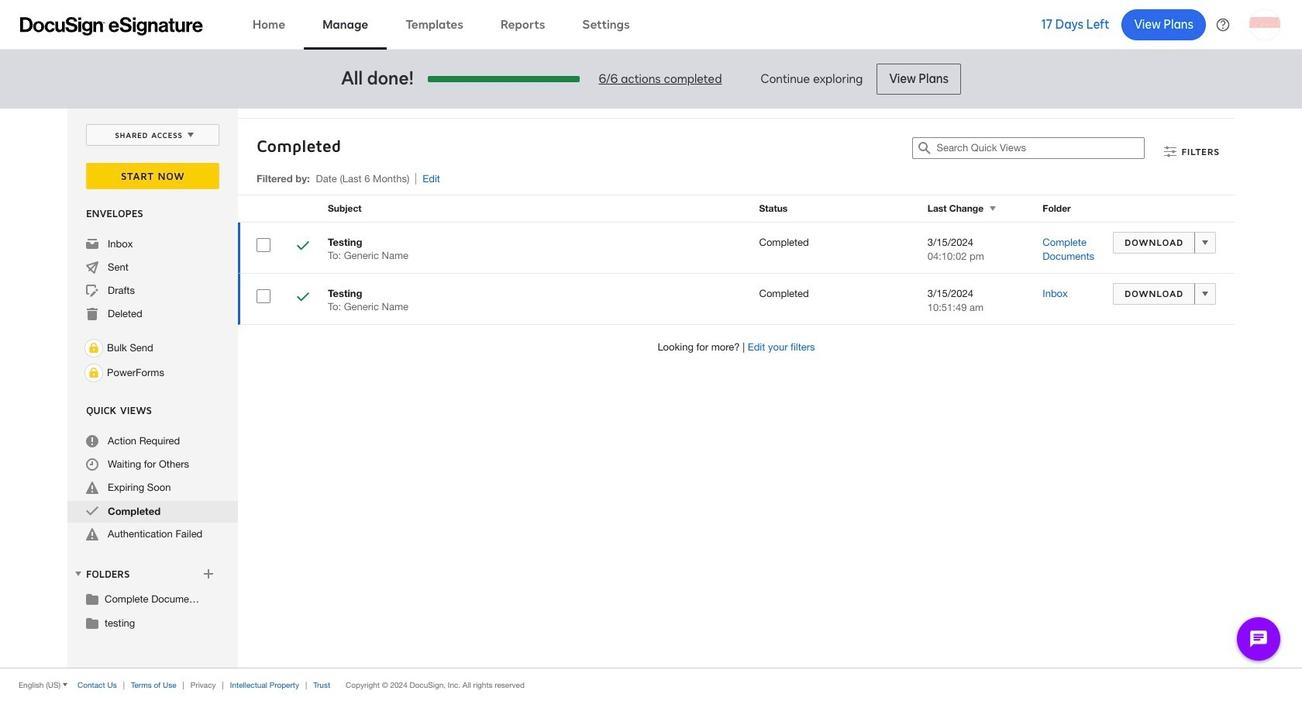 Task type: vqa. For each thing, say whether or not it's contained in the screenshot.
first "folder" icon from the bottom
no



Task type: locate. For each thing, give the bounding box(es) containing it.
Search Quick Views text field
[[937, 138, 1145, 158]]

clock image
[[86, 458, 98, 471]]

completed image
[[297, 240, 309, 254], [297, 291, 309, 306]]

secondary navigation region
[[67, 109, 1239, 668]]

action required image
[[86, 435, 98, 447]]

folder image
[[86, 617, 98, 629]]

inbox image
[[86, 238, 98, 251]]

completed image
[[86, 505, 98, 517]]

more info region
[[0, 668, 1303, 701]]

alert image
[[86, 528, 98, 541]]

0 vertical spatial completed image
[[297, 240, 309, 254]]

1 vertical spatial completed image
[[297, 291, 309, 306]]



Task type: describe. For each thing, give the bounding box(es) containing it.
2 completed image from the top
[[297, 291, 309, 306]]

lock image
[[85, 364, 103, 382]]

1 completed image from the top
[[297, 240, 309, 254]]

folder image
[[86, 593, 98, 605]]

trash image
[[86, 308, 98, 320]]

docusign esignature image
[[20, 17, 203, 35]]

lock image
[[85, 339, 103, 358]]

alert image
[[86, 482, 98, 494]]

your uploaded profile image image
[[1250, 9, 1281, 40]]

view folders image
[[72, 568, 85, 580]]

draft image
[[86, 285, 98, 297]]

sent image
[[86, 261, 98, 274]]



